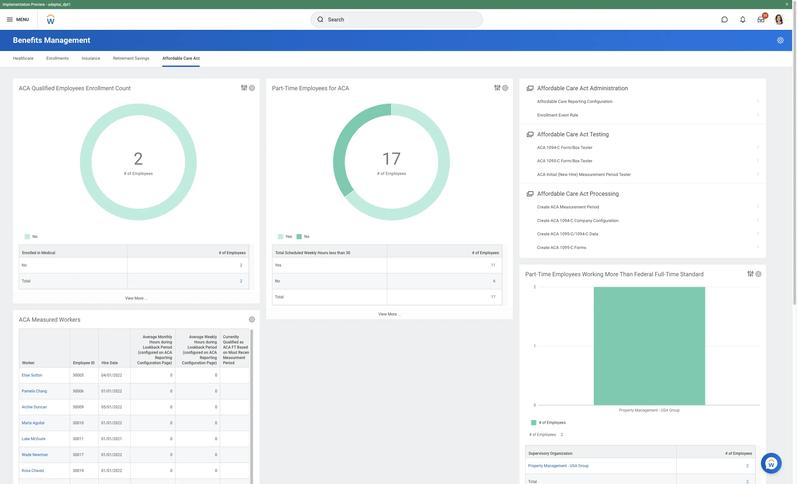 Task type: vqa. For each thing, say whether or not it's contained in the screenshot.


Task type: describe. For each thing, give the bounding box(es) containing it.
aca up create aca 1095-c forms at the bottom of the page
[[551, 232, 559, 237]]

employee
[[73, 361, 90, 365]]

as
[[240, 340, 244, 345]]

- for adeptai_dpt1
[[46, 2, 47, 7]]

create aca 1095-c/1094-c data
[[538, 232, 598, 237]]

property
[[528, 464, 543, 468]]

row containing luke mcguire
[[19, 431, 577, 447]]

period for average weekly hours during lookback period (configured on aca reporting configuration page)
[[206, 345, 217, 350]]

average monthly hours during lookback period (configured on aca reporting configuration page) button
[[131, 329, 175, 367]]

id
[[91, 361, 95, 365]]

notifications large image
[[740, 16, 746, 23]]

menu group image
[[526, 189, 534, 198]]

benefits
[[13, 36, 42, 45]]

configure and view chart data image for 2
[[240, 84, 248, 92]]

01/01/2022 for 30006
[[101, 389, 122, 394]]

care for affordable care act administration
[[566, 85, 578, 92]]

preview
[[31, 2, 45, 7]]

wade newman link
[[22, 451, 48, 457]]

1 horizontal spatial 17 button
[[491, 295, 497, 300]]

on for weekly
[[204, 350, 208, 355]]

aca up create aca 1095-c/1094-c data
[[551, 218, 559, 223]]

average for weekly
[[189, 335, 204, 339]]

yes
[[275, 263, 281, 268]]

working
[[582, 271, 604, 278]]

elise
[[22, 373, 30, 378]]

act for affordable care act processing
[[580, 190, 589, 197]]

Search Workday  search field
[[328, 12, 469, 27]]

(configured for average monthly hours during lookback period (configured on aca reporting configuration page)
[[138, 350, 158, 355]]

c up '(new'
[[557, 159, 560, 164]]

lookback for weekly
[[188, 345, 205, 350]]

benefits management
[[13, 36, 90, 45]]

for
[[329, 85, 336, 92]]

menu group image for affordable care act testing
[[526, 130, 534, 138]]

of inside 2 # of employees
[[127, 171, 131, 176]]

affordable for affordable care act administration
[[538, 85, 565, 92]]

than
[[337, 251, 345, 255]]

# for row containing total scheduled weekly hours less than 30
[[472, 251, 475, 255]]

aca measured workers element
[[13, 310, 577, 484]]

chevron right image for period
[[754, 170, 763, 176]]

time for part-time employees for aca
[[285, 85, 298, 92]]

create aca 1095-c/1094-c data link
[[520, 227, 767, 241]]

create for create aca 1095-c/1094-c data
[[538, 232, 550, 237]]

30010
[[73, 421, 84, 426]]

configure and view chart data image for 17
[[494, 84, 501, 92]]

currenlty qualified as aca ft based on most recent measurment period
[[223, 335, 251, 365]]

newman
[[32, 453, 48, 457]]

date
[[110, 361, 118, 365]]

aca 1095-c form/box tester link
[[520, 154, 767, 168]]

workers
[[59, 316, 80, 323]]

c left company
[[571, 218, 574, 223]]

2 vertical spatial tester
[[619, 172, 631, 177]]

usa
[[570, 464, 577, 468]]

archie duncan link
[[22, 404, 47, 410]]

0 vertical spatial 1095-
[[547, 159, 557, 164]]

mcguire
[[31, 437, 45, 441]]

aca 1094-c form/box tester
[[538, 145, 593, 150]]

federal
[[634, 271, 654, 278]]

# inside 2 # of employees
[[124, 171, 126, 176]]

01/01/2022 for 30019
[[101, 469, 122, 473]]

main content containing 2
[[0, 30, 792, 484]]

care for affordable care reporting configuration
[[558, 99, 567, 104]]

care for affordable care act testing
[[566, 131, 578, 138]]

supervisory organization
[[529, 452, 573, 456]]

more for 17
[[388, 312, 397, 317]]

chevron right image for create aca 1095-c/1094-c data
[[754, 229, 763, 236]]

page) for average monthly hours during lookback period (configured on aca reporting configuration page)
[[162, 361, 172, 365]]

chavez
[[31, 469, 44, 473]]

group
[[578, 464, 589, 468]]

affordable for affordable care act
[[162, 56, 182, 61]]

savings
[[135, 56, 149, 61]]

part- for part-time employees for aca
[[272, 85, 285, 92]]

total scheduled weekly hours less than 30 button
[[273, 245, 387, 257]]

average monthly hours during lookback period (configured on aca reporting configuration page)
[[137, 335, 172, 365]]

affordable care reporting configuration link
[[520, 95, 767, 108]]

maria
[[22, 421, 32, 426]]

hire
[[102, 361, 109, 365]]

standard
[[680, 271, 704, 278]]

maria aguilar
[[22, 421, 45, 426]]

employees inside 2 # of employees
[[132, 171, 153, 176]]

6 button
[[493, 279, 497, 284]]

implementation preview -   adeptai_dpt1
[[3, 2, 71, 7]]

adeptai_dpt1
[[48, 2, 71, 7]]

configuration inside the "average weekly hours during lookback period (configured on aca reporting configuration page)"
[[182, 361, 206, 365]]

rosa chavez
[[22, 469, 44, 473]]

configure part-time employees working more than federal full-time standard image
[[755, 271, 762, 278]]

view more ... for 17
[[379, 312, 401, 317]]

menu group image for affordable care act administration
[[526, 83, 534, 92]]

company
[[575, 218, 592, 223]]

measurment
[[223, 356, 245, 360]]

aca up create aca 1094-c company configuration
[[551, 205, 559, 210]]

during for weekly
[[206, 340, 217, 345]]

chevron right image for enrollment event rule
[[754, 110, 763, 117]]

menu button
[[0, 9, 37, 30]]

management for benefits
[[44, 36, 90, 45]]

luke mcguire
[[22, 437, 45, 441]]

view for 2
[[125, 296, 134, 301]]

care for affordable care act
[[184, 56, 192, 61]]

0 horizontal spatial 17 button
[[382, 148, 402, 170]]

enrollment event rule
[[538, 113, 578, 117]]

scheduled
[[285, 251, 303, 255]]

implementation
[[3, 2, 30, 7]]

c up aca 1095-c form/box tester
[[557, 145, 560, 150]]

hours for average weekly hours during lookback period (configured on aca reporting configuration page)
[[194, 340, 205, 345]]

initial
[[547, 172, 557, 177]]

... for 17
[[398, 312, 401, 317]]

measured
[[32, 316, 58, 323]]

total for 2
[[22, 279, 30, 284]]

list for administration
[[520, 95, 767, 122]]

hire)
[[569, 172, 578, 177]]

01/01/2022 for 30017
[[101, 453, 122, 457]]

enrollment event rule link
[[520, 108, 767, 122]]

ft
[[232, 345, 236, 350]]

worker column header
[[19, 329, 70, 368]]

average for monthly
[[143, 335, 157, 339]]

row containing maria aguilar
[[19, 415, 577, 431]]

30011
[[73, 437, 84, 441]]

chevron right image for aca 1094-c form/box tester
[[754, 143, 763, 149]]

part-time employees for aca element
[[266, 79, 513, 320]]

supervisory
[[529, 452, 549, 456]]

1095- for c/1094-
[[560, 232, 571, 237]]

currenlty qualified as aca ft based on most recent measurment period button
[[220, 329, 255, 367]]

# of employees for aca qualified employees enrollment count
[[219, 251, 246, 255]]

row containing pamela chang
[[19, 384, 577, 400]]

most
[[228, 350, 237, 355]]

affordable care act administration
[[538, 85, 628, 92]]

30017
[[73, 453, 84, 457]]

create for create aca measurement period
[[538, 205, 550, 210]]

part-time employees for aca
[[272, 85, 349, 92]]

act for affordable care act testing
[[580, 131, 589, 138]]

rule
[[570, 113, 578, 117]]

affordable care reporting configuration
[[538, 99, 613, 104]]

period for aca initial (new hire) measurement period tester
[[606, 172, 618, 177]]

organization
[[550, 452, 573, 456]]

menu
[[16, 17, 29, 22]]

30019
[[73, 469, 84, 473]]

aca left initial
[[538, 172, 546, 177]]

property management - usa group link
[[528, 463, 589, 468]]

chevron right image inside "create aca 1095-c forms" link
[[754, 243, 763, 249]]

hours for average monthly hours during lookback period (configured on aca reporting configuration page)
[[150, 340, 160, 345]]

33
[[764, 14, 767, 17]]

30009
[[73, 405, 84, 410]]

2 horizontal spatial more
[[605, 271, 619, 278]]

aguilar
[[33, 421, 45, 426]]

aca down aca 1094-c form/box tester
[[538, 159, 546, 164]]

1095- for c
[[560, 245, 571, 250]]

# of employees button for 2
[[128, 245, 249, 257]]

affordable for affordable care act testing
[[538, 131, 565, 138]]

configure aca qualified employees enrollment count image
[[248, 84, 256, 92]]

c left forms at the right
[[571, 245, 574, 250]]

recent
[[238, 350, 251, 355]]

hire date button
[[99, 329, 130, 367]]

total for 17
[[275, 295, 284, 299]]

form/box for 1095-
[[561, 159, 580, 164]]

period for average monthly hours during lookback period (configured on aca reporting configuration page)
[[161, 345, 172, 350]]

1094- inside aca 1094-c form/box tester link
[[547, 145, 557, 150]]

2 horizontal spatial time
[[666, 271, 679, 278]]

30005
[[73, 373, 84, 378]]

event
[[559, 113, 569, 117]]

tester for aca 1095-c form/box tester
[[581, 159, 593, 164]]

form/box for 1094-
[[561, 145, 580, 150]]

list for testing
[[520, 141, 767, 181]]

row containing average monthly hours during lookback period (configured on aca reporting configuration page)
[[19, 329, 577, 368]]

period inside currenlty qualified as aca ft based on most recent measurment period
[[223, 361, 234, 365]]

create aca 1095-c forms link
[[520, 241, 767, 254]]

view more ... link for 2
[[13, 293, 260, 304]]

chevron right image for affordable care reporting configuration
[[754, 97, 763, 103]]

2 inside 2 # of employees
[[134, 149, 143, 169]]

... for 2
[[145, 296, 148, 301]]

configure this page image
[[777, 36, 785, 44]]

aca initial (new hire) measurement period tester
[[538, 172, 631, 177]]

aca inside average monthly hours during lookback period (configured on aca reporting configuration page)
[[164, 350, 172, 355]]

row containing supervisory organization
[[526, 445, 756, 458]]

less
[[329, 251, 336, 255]]

view more ... link for 17
[[266, 309, 513, 320]]

affordable for affordable care act processing
[[538, 190, 565, 197]]

row containing yes
[[272, 258, 502, 274]]

weekly inside "total scheduled weekly hours less than 30" popup button
[[304, 251, 317, 255]]

pamela chang
[[22, 389, 47, 394]]

testing
[[590, 131, 609, 138]]

luke mcguire link
[[22, 436, 45, 441]]



Task type: locate. For each thing, give the bounding box(es) containing it.
2 horizontal spatial on
[[223, 350, 228, 355]]

weekly
[[304, 251, 317, 255], [204, 335, 217, 339]]

2 for no
[[240, 263, 242, 268]]

part- inside part-time employees for aca element
[[272, 85, 285, 92]]

management down supervisory organization
[[544, 464, 567, 468]]

1 horizontal spatial more
[[388, 312, 397, 317]]

view more ... link
[[13, 293, 260, 304], [266, 309, 513, 320]]

reporting left "measurment" in the bottom left of the page
[[200, 356, 217, 360]]

hours inside average monthly hours during lookback period (configured on aca reporting configuration page)
[[150, 340, 160, 345]]

1 horizontal spatial part-
[[526, 271, 538, 278]]

0 vertical spatial chevron right image
[[754, 170, 763, 176]]

employees inside 17 # of employees
[[386, 171, 406, 176]]

care for affordable care act processing
[[566, 190, 578, 197]]

configuration inside "link"
[[587, 99, 613, 104]]

4 01/01/2022 from the top
[[101, 469, 122, 473]]

1 horizontal spatial view more ...
[[379, 312, 401, 317]]

form/box
[[561, 145, 580, 150], [561, 159, 580, 164]]

part-time employees working more than federal full-time standard element
[[520, 265, 767, 484]]

chevron right image inside create aca 1094-c company configuration link
[[754, 216, 763, 222]]

1095-
[[547, 159, 557, 164], [560, 232, 571, 237], [560, 245, 571, 250]]

0 vertical spatial qualified
[[32, 85, 55, 92]]

enrolled in medical
[[22, 251, 55, 255]]

# of employees button for 17
[[387, 245, 502, 257]]

2 horizontal spatial hours
[[318, 251, 328, 255]]

configure aca measured workers image
[[248, 316, 256, 323]]

pamela
[[22, 389, 35, 394]]

3 on from the left
[[223, 350, 228, 355]]

0 vertical spatial 17 button
[[382, 148, 402, 170]]

hire date column header
[[99, 329, 131, 368]]

retirement savings
[[113, 56, 149, 61]]

total element
[[528, 479, 537, 484]]

- for usa
[[568, 464, 569, 468]]

reporting inside the "average weekly hours during lookback period (configured on aca reporting configuration page)"
[[200, 356, 217, 360]]

1 vertical spatial 17 button
[[491, 295, 497, 300]]

hours inside part-time employees for aca element
[[318, 251, 328, 255]]

2
[[134, 149, 143, 169], [240, 263, 242, 268], [240, 279, 242, 284], [561, 433, 563, 437], [747, 464, 749, 468]]

...
[[145, 296, 148, 301], [398, 312, 401, 317]]

c/1094-
[[571, 232, 586, 237]]

0 horizontal spatial (configured
[[138, 350, 158, 355]]

enrollment left event
[[538, 113, 558, 117]]

create aca 1095-c forms
[[538, 245, 587, 250]]

1 (configured from the left
[[138, 350, 158, 355]]

0 vertical spatial 17
[[382, 149, 401, 169]]

chevron right image for aca 1095-c form/box tester
[[754, 156, 763, 163]]

row containing elise sutton
[[19, 368, 577, 384]]

(configured for average weekly hours during lookback period (configured on aca reporting configuration page)
[[183, 350, 203, 355]]

more inside part-time employees for aca element
[[388, 312, 397, 317]]

average weekly hours during lookback period (configured on aca reporting configuration page) button
[[175, 329, 220, 367]]

11 button
[[491, 263, 497, 268]]

1 horizontal spatial 17
[[491, 295, 496, 299]]

5 chevron right image from the top
[[754, 202, 763, 209]]

chevron right image inside the 'create aca measurement period' link
[[754, 202, 763, 209]]

0 horizontal spatial view
[[125, 296, 134, 301]]

reporting inside average monthly hours during lookback period (configured on aca reporting configuration page)
[[155, 356, 172, 360]]

0 vertical spatial no
[[22, 263, 27, 268]]

1 chevron right image from the top
[[754, 170, 763, 176]]

2 vertical spatial chevron right image
[[754, 243, 763, 249]]

0 vertical spatial part-
[[272, 85, 285, 92]]

aca left measured
[[19, 316, 30, 323]]

affordable right savings
[[162, 56, 182, 61]]

1 vertical spatial enrollment
[[538, 113, 558, 117]]

on for monthly
[[159, 350, 163, 355]]

# for row containing enrolled in medical
[[219, 251, 221, 255]]

chevron right image for create aca measurement period
[[754, 202, 763, 209]]

1 on from the left
[[159, 350, 163, 355]]

1 during from the left
[[161, 340, 172, 345]]

1 horizontal spatial (configured
[[183, 350, 203, 355]]

1 chevron right image from the top
[[754, 97, 763, 103]]

aca 1094-c form/box tester link
[[520, 141, 767, 154]]

configuration inside average monthly hours during lookback period (configured on aca reporting configuration page)
[[137, 361, 161, 365]]

inbox large image
[[758, 16, 765, 23]]

2 for total
[[240, 279, 242, 284]]

(configured inside average monthly hours during lookback period (configured on aca reporting configuration page)
[[138, 350, 158, 355]]

1 horizontal spatial -
[[568, 464, 569, 468]]

form/box up "hire)"
[[561, 159, 580, 164]]

1095- up initial
[[547, 159, 557, 164]]

list containing affordable care reporting configuration
[[520, 95, 767, 122]]

0 vertical spatial 1094-
[[547, 145, 557, 150]]

care inside tab list
[[184, 56, 192, 61]]

0 horizontal spatial page)
[[162, 361, 172, 365]]

total inside aca qualified employees enrollment count 'element'
[[22, 279, 30, 284]]

0 horizontal spatial 1094-
[[547, 145, 557, 150]]

part-time employees working more than federal full-time standard
[[526, 271, 704, 278]]

enrollment inside "link"
[[538, 113, 558, 117]]

0
[[170, 373, 172, 378], [215, 373, 217, 378], [170, 389, 172, 394], [215, 389, 217, 394], [170, 405, 172, 410], [215, 405, 217, 410], [170, 421, 172, 426], [215, 421, 217, 426], [170, 437, 172, 441], [215, 437, 217, 441], [170, 453, 172, 457], [215, 453, 217, 457], [170, 469, 172, 473], [215, 469, 217, 473]]

- right preview
[[46, 2, 47, 7]]

2 lookback from the left
[[188, 345, 205, 350]]

create for create aca 1095-c forms
[[538, 245, 550, 250]]

monthly
[[158, 335, 172, 339]]

1 vertical spatial part-
[[526, 271, 538, 278]]

chevron right image
[[754, 97, 763, 103], [754, 110, 763, 117], [754, 143, 763, 149], [754, 156, 763, 163], [754, 202, 763, 209], [754, 229, 763, 236]]

tester for aca 1094-c form/box tester
[[581, 145, 593, 150]]

configure part-time employees for aca image
[[502, 84, 509, 92]]

employees
[[56, 85, 84, 92], [299, 85, 328, 92], [132, 171, 153, 176], [386, 171, 406, 176], [227, 251, 246, 255], [480, 251, 499, 255], [553, 271, 581, 278], [537, 433, 556, 437], [733, 452, 753, 456]]

0 horizontal spatial part-
[[272, 85, 285, 92]]

0 vertical spatial view more ... link
[[13, 293, 260, 304]]

2 average from the left
[[189, 335, 204, 339]]

based
[[237, 345, 248, 350]]

0 horizontal spatial configure and view chart data image
[[240, 84, 248, 92]]

- inside menu banner
[[46, 2, 47, 7]]

lookback
[[143, 345, 160, 350], [188, 345, 205, 350]]

17
[[382, 149, 401, 169], [491, 295, 496, 299]]

enrollment left count
[[86, 85, 114, 92]]

# of employees inside aca qualified employees enrollment count 'element'
[[219, 251, 246, 255]]

aca left most
[[209, 350, 217, 355]]

view more ... for 2
[[125, 296, 148, 301]]

1094- up create aca 1095-c/1094-c data
[[560, 218, 571, 223]]

more for 2
[[135, 296, 144, 301]]

weekly left currenlty
[[204, 335, 217, 339]]

aca left ft
[[223, 345, 231, 350]]

measurement down affordable care act processing
[[560, 205, 586, 210]]

(configured inside the "average weekly hours during lookback period (configured on aca reporting configuration page)"
[[183, 350, 203, 355]]

row containing total scheduled weekly hours less than 30
[[272, 245, 502, 258]]

0 horizontal spatial weekly
[[204, 335, 217, 339]]

0 horizontal spatial more
[[135, 296, 144, 301]]

2 chevron right image from the top
[[754, 110, 763, 117]]

chevron right image inside aca 1095-c form/box tester link
[[754, 156, 763, 163]]

1095- down create aca 1095-c/1094-c data
[[560, 245, 571, 250]]

affordable down initial
[[538, 190, 565, 197]]

1 horizontal spatial ...
[[398, 312, 401, 317]]

3 chevron right image from the top
[[754, 243, 763, 249]]

1 create from the top
[[538, 205, 550, 210]]

aca 1095-c form/box tester
[[538, 159, 593, 164]]

configure and view chart data image
[[240, 84, 248, 92], [494, 84, 501, 92], [747, 270, 755, 278]]

1 form/box from the top
[[561, 145, 580, 150]]

configure and view chart data image inside part-time employees working more than federal full-time standard element
[[747, 270, 755, 278]]

0 vertical spatial view
[[125, 296, 134, 301]]

view more ... inside part-time employees for aca element
[[379, 312, 401, 317]]

1 list from the top
[[520, 95, 767, 122]]

0 vertical spatial total
[[275, 251, 284, 255]]

aca up aca 1095-c form/box tester
[[538, 145, 546, 150]]

act
[[193, 56, 200, 61], [580, 85, 589, 92], [580, 131, 589, 138], [580, 190, 589, 197]]

row containing archie duncan
[[19, 400, 577, 415]]

act inside tab list
[[193, 56, 200, 61]]

during for monthly
[[161, 340, 172, 345]]

2 form/box from the top
[[561, 159, 580, 164]]

1 vertical spatial total
[[22, 279, 30, 284]]

lookback for monthly
[[143, 345, 160, 350]]

1 horizontal spatial # of employees button
[[387, 245, 502, 257]]

tester down testing
[[581, 145, 593, 150]]

lookback inside average monthly hours during lookback period (configured on aca reporting configuration page)
[[143, 345, 160, 350]]

hours
[[318, 251, 328, 255], [150, 340, 160, 345], [194, 340, 205, 345]]

1 horizontal spatial 1094-
[[560, 218, 571, 223]]

0 horizontal spatial view more ...
[[125, 296, 148, 301]]

1094- up aca 1095-c form/box tester
[[547, 145, 557, 150]]

average left the monthly
[[143, 335, 157, 339]]

no inside part-time employees for aca element
[[275, 279, 280, 284]]

configure and view chart data image left configure part-time employees for aca "image"
[[494, 84, 501, 92]]

affordable for affordable care reporting configuration
[[538, 99, 557, 104]]

# inside 17 # of employees
[[377, 171, 380, 176]]

aca inside the "average weekly hours during lookback period (configured on aca reporting configuration page)"
[[209, 350, 217, 355]]

1 vertical spatial ...
[[398, 312, 401, 317]]

2 button for no
[[240, 263, 243, 268]]

1 vertical spatial qualified
[[223, 340, 239, 345]]

c left data
[[586, 232, 589, 237]]

... inside aca qualified employees enrollment count 'element'
[[145, 296, 148, 301]]

4 chevron right image from the top
[[754, 156, 763, 163]]

11
[[491, 263, 496, 268]]

1 lookback from the left
[[143, 345, 160, 350]]

profile logan mcneil image
[[774, 14, 785, 26]]

period
[[606, 172, 618, 177], [587, 205, 599, 210], [161, 345, 172, 350], [206, 345, 217, 350], [223, 361, 234, 365]]

create for create aca 1094-c company configuration
[[538, 218, 550, 223]]

chevron right image inside the affordable care reporting configuration "link"
[[754, 97, 763, 103]]

2 on from the left
[[204, 350, 208, 355]]

2 button for # of employees
[[561, 432, 564, 438]]

page) inside the "average weekly hours during lookback period (configured on aca reporting configuration page)"
[[207, 361, 217, 365]]

6
[[493, 279, 496, 284]]

supervisory organization button
[[526, 446, 677, 458]]

qualified inside currenlty qualified as aca ft based on most recent measurment period
[[223, 340, 239, 345]]

elise sutton
[[22, 373, 42, 378]]

2 (configured from the left
[[183, 350, 203, 355]]

1094- inside create aca 1094-c company configuration link
[[560, 218, 571, 223]]

0 horizontal spatial # of employees button
[[128, 245, 249, 257]]

1 page) from the left
[[162, 361, 172, 365]]

close environment banner image
[[785, 2, 789, 6]]

2 vertical spatial total
[[275, 295, 284, 299]]

0 vertical spatial view more ...
[[125, 296, 148, 301]]

aca down the monthly
[[164, 350, 172, 355]]

reporting for average monthly hours during lookback period (configured on aca reporting configuration page)
[[155, 356, 172, 360]]

1 horizontal spatial reporting
[[200, 356, 217, 360]]

justify image
[[6, 16, 14, 23]]

1 vertical spatial no
[[275, 279, 280, 284]]

1 horizontal spatial on
[[204, 350, 208, 355]]

1 horizontal spatial enrollment
[[538, 113, 558, 117]]

1 01/01/2022 from the top
[[101, 389, 122, 394]]

1 horizontal spatial qualified
[[223, 340, 239, 345]]

2 button for total
[[240, 279, 243, 284]]

1 vertical spatial view more ... link
[[266, 309, 513, 320]]

chevron right image
[[754, 170, 763, 176], [754, 216, 763, 222], [754, 243, 763, 249]]

create
[[538, 205, 550, 210], [538, 218, 550, 223], [538, 232, 550, 237], [538, 245, 550, 250]]

time for part-time employees working more than federal full-time standard
[[538, 271, 551, 278]]

3 chevron right image from the top
[[754, 143, 763, 149]]

create aca 1094-c company configuration link
[[520, 214, 767, 227]]

total inside popup button
[[275, 251, 284, 255]]

employee id
[[73, 361, 95, 365]]

average monthly hours during lookback period (configured on aca reporting configuration page) column header
[[131, 329, 175, 368]]

2 horizontal spatial reporting
[[568, 99, 586, 104]]

period inside average monthly hours during lookback period (configured on aca reporting configuration page)
[[161, 345, 172, 350]]

1 horizontal spatial hours
[[194, 340, 205, 345]]

view more ... inside aca qualified employees enrollment count 'element'
[[125, 296, 148, 301]]

04/01/2022
[[101, 373, 122, 378]]

row containing enrolled in medical
[[19, 245, 249, 258]]

1 horizontal spatial configure and view chart data image
[[494, 84, 501, 92]]

menu group image
[[526, 83, 534, 92], [526, 130, 534, 138]]

employee id column header
[[70, 329, 99, 368]]

# for 2 button associated with # of employees
[[529, 433, 532, 437]]

reporting up rule
[[568, 99, 586, 104]]

aca qualified employees enrollment count element
[[13, 79, 260, 304]]

average inside average monthly hours during lookback period (configured on aca reporting configuration page)
[[143, 335, 157, 339]]

menu banner
[[0, 0, 792, 30]]

row containing rosa chavez
[[19, 463, 577, 479]]

configure and view chart data image left configure aca qualified employees enrollment count image
[[240, 84, 248, 92]]

affordable care act processing
[[538, 190, 619, 197]]

0 vertical spatial management
[[44, 36, 90, 45]]

2 vertical spatial more
[[388, 312, 397, 317]]

2 menu group image from the top
[[526, 130, 534, 138]]

count
[[115, 85, 131, 92]]

1 vertical spatial measurement
[[560, 205, 586, 210]]

affordable up aca 1094-c form/box tester
[[538, 131, 565, 138]]

total up yes
[[275, 251, 284, 255]]

no down yes
[[275, 279, 280, 284]]

configure and view chart data image left configure part-time employees working more than federal full-time standard image
[[747, 270, 755, 278]]

0 horizontal spatial ...
[[145, 296, 148, 301]]

reporting inside "link"
[[568, 99, 586, 104]]

1 vertical spatial menu group image
[[526, 130, 534, 138]]

1 horizontal spatial management
[[544, 464, 567, 468]]

1 menu group image from the top
[[526, 83, 534, 92]]

view for 17
[[379, 312, 387, 317]]

1 vertical spatial 17
[[491, 295, 496, 299]]

chevron right image inside enrollment event rule "link"
[[754, 110, 763, 117]]

2 chevron right image from the top
[[754, 216, 763, 222]]

1 horizontal spatial during
[[206, 340, 217, 345]]

1 vertical spatial management
[[544, 464, 567, 468]]

aca inside 'element'
[[19, 85, 30, 92]]

reporting
[[568, 99, 586, 104], [155, 356, 172, 360], [200, 356, 217, 360]]

0 horizontal spatial reporting
[[155, 356, 172, 360]]

average right the monthly
[[189, 335, 204, 339]]

qualified inside 'element'
[[32, 85, 55, 92]]

# of employees for part-time employees for aca
[[472, 251, 499, 255]]

row
[[19, 245, 249, 258], [272, 245, 502, 258], [19, 258, 249, 274], [272, 258, 502, 274], [19, 274, 249, 289], [272, 274, 502, 289], [272, 289, 502, 305], [19, 329, 577, 368], [19, 368, 577, 384], [19, 384, 577, 400], [19, 400, 577, 415], [19, 415, 577, 431], [19, 431, 577, 447], [526, 445, 756, 458], [19, 447, 577, 463], [526, 458, 756, 474], [19, 463, 577, 479], [526, 474, 756, 484], [19, 479, 577, 484]]

6 chevron right image from the top
[[754, 229, 763, 236]]

forms
[[575, 245, 587, 250]]

weekly right the scheduled
[[304, 251, 317, 255]]

more inside aca qualified employees enrollment count 'element'
[[135, 296, 144, 301]]

01/01/2021
[[101, 437, 122, 441]]

page)
[[162, 361, 172, 365], [207, 361, 217, 365]]

view inside aca qualified employees enrollment count 'element'
[[125, 296, 134, 301]]

page) for average weekly hours during lookback period (configured on aca reporting configuration page)
[[207, 361, 217, 365]]

reporting for average weekly hours during lookback period (configured on aca reporting configuration page)
[[200, 356, 217, 360]]

main content
[[0, 30, 792, 484]]

total down yes
[[275, 295, 284, 299]]

act for affordable care act administration
[[580, 85, 589, 92]]

cell
[[220, 368, 255, 384], [220, 384, 255, 400], [220, 400, 255, 415], [220, 415, 255, 431], [220, 431, 255, 447], [220, 447, 255, 463], [220, 463, 255, 479], [70, 479, 99, 484], [99, 479, 131, 484], [131, 479, 175, 484], [175, 479, 220, 484], [220, 479, 255, 484]]

1 horizontal spatial page)
[[207, 361, 217, 365]]

0 horizontal spatial view more ... link
[[13, 293, 260, 304]]

1 vertical spatial view
[[379, 312, 387, 317]]

care inside "link"
[[558, 99, 567, 104]]

tab list containing healthcare
[[6, 51, 786, 67]]

1 horizontal spatial time
[[538, 271, 551, 278]]

0 vertical spatial weekly
[[304, 251, 317, 255]]

17 # of employees
[[377, 149, 406, 176]]

row containing wade newman
[[19, 447, 577, 463]]

on inside average monthly hours during lookback period (configured on aca reporting configuration page)
[[159, 350, 163, 355]]

0 vertical spatial -
[[46, 2, 47, 7]]

# of employees inside part-time employees for aca element
[[472, 251, 499, 255]]

0 horizontal spatial qualified
[[32, 85, 55, 92]]

no for 2
[[22, 263, 27, 268]]

weekly inside the "average weekly hours during lookback period (configured on aca reporting configuration page)"
[[204, 335, 217, 339]]

view inside part-time employees for aca element
[[379, 312, 387, 317]]

during inside the "average weekly hours during lookback period (configured on aca reporting configuration page)"
[[206, 340, 217, 345]]

sutton
[[31, 373, 42, 378]]

2 create from the top
[[538, 218, 550, 223]]

qualified for currenlty
[[223, 340, 239, 345]]

archie
[[22, 405, 33, 410]]

duncan
[[34, 405, 47, 410]]

list for processing
[[520, 201, 767, 254]]

4 create from the top
[[538, 245, 550, 250]]

tab list
[[6, 51, 786, 67]]

0 horizontal spatial enrollment
[[86, 85, 114, 92]]

elise sutton link
[[22, 372, 42, 378]]

2 horizontal spatial # of employees button
[[677, 446, 755, 458]]

3 create from the top
[[538, 232, 550, 237]]

on inside the "average weekly hours during lookback period (configured on aca reporting configuration page)"
[[204, 350, 208, 355]]

(configured
[[138, 350, 158, 355], [183, 350, 203, 355]]

chevron right image inside aca 1094-c form/box tester link
[[754, 143, 763, 149]]

form/box inside aca 1094-c form/box tester link
[[561, 145, 580, 150]]

17 for 17 # of employees
[[382, 149, 401, 169]]

0 vertical spatial more
[[605, 271, 619, 278]]

management for property
[[544, 464, 567, 468]]

17 inside 17 # of employees
[[382, 149, 401, 169]]

reporting down the monthly
[[155, 356, 172, 360]]

of
[[127, 171, 131, 176], [381, 171, 385, 176], [222, 251, 226, 255], [476, 251, 479, 255], [533, 433, 536, 437], [729, 452, 733, 456]]

0 vertical spatial tester
[[581, 145, 593, 150]]

aca qualified employees enrollment count
[[19, 85, 131, 92]]

archie duncan
[[22, 405, 47, 410]]

management inside row
[[544, 464, 567, 468]]

than
[[620, 271, 633, 278]]

configure and view chart data image inside part-time employees for aca element
[[494, 84, 501, 92]]

act for affordable care act
[[193, 56, 200, 61]]

maria aguilar link
[[22, 420, 45, 426]]

2 list from the top
[[520, 141, 767, 181]]

0 vertical spatial form/box
[[561, 145, 580, 150]]

row containing property management - usa group
[[526, 458, 756, 474]]

1 vertical spatial 1094-
[[560, 218, 571, 223]]

0 horizontal spatial average
[[143, 335, 157, 339]]

part- for part-time employees working more than federal full-time standard
[[526, 271, 538, 278]]

2 01/01/2022 from the top
[[101, 421, 122, 426]]

1 vertical spatial chevron right image
[[754, 216, 763, 222]]

01/01/2022 for 30010
[[101, 421, 122, 426]]

0 vertical spatial list
[[520, 95, 767, 122]]

1 horizontal spatial view more ... link
[[266, 309, 513, 320]]

0 horizontal spatial no
[[22, 263, 27, 268]]

0 horizontal spatial -
[[46, 2, 47, 7]]

create aca measurement period
[[538, 205, 599, 210]]

1 average from the left
[[143, 335, 157, 339]]

1095- up create aca 1095-c forms at the bottom of the page
[[560, 232, 571, 237]]

1 vertical spatial weekly
[[204, 335, 217, 339]]

2 during from the left
[[206, 340, 217, 345]]

c
[[557, 145, 560, 150], [557, 159, 560, 164], [571, 218, 574, 223], [586, 232, 589, 237], [571, 245, 574, 250]]

3 list from the top
[[520, 201, 767, 254]]

retirement
[[113, 56, 134, 61]]

aca down healthcare at the top left of page
[[19, 85, 30, 92]]

enrolled in medical button
[[19, 245, 127, 257]]

part- inside part-time employees working more than federal full-time standard element
[[526, 271, 538, 278]]

1 vertical spatial tester
[[581, 159, 593, 164]]

0 horizontal spatial hours
[[150, 340, 160, 345]]

3 01/01/2022 from the top
[[101, 453, 122, 457]]

no down enrolled
[[22, 263, 27, 268]]

no inside aca qualified employees enrollment count 'element'
[[22, 263, 27, 268]]

# for row containing supervisory organization
[[726, 452, 728, 456]]

33 button
[[754, 12, 769, 27]]

pamela chang link
[[22, 388, 47, 394]]

lookback inside the "average weekly hours during lookback period (configured on aca reporting configuration page)"
[[188, 345, 205, 350]]

chang
[[36, 389, 47, 394]]

aca inside currenlty qualified as aca ft based on most recent measurment period
[[223, 345, 231, 350]]

no for 6
[[275, 279, 280, 284]]

aca right for
[[338, 85, 349, 92]]

during inside average monthly hours during lookback period (configured on aca reporting configuration page)
[[161, 340, 172, 345]]

part-
[[272, 85, 285, 92], [526, 271, 538, 278]]

time
[[285, 85, 298, 92], [538, 271, 551, 278], [666, 271, 679, 278]]

0 vertical spatial measurement
[[579, 172, 605, 177]]

1 horizontal spatial view
[[379, 312, 387, 317]]

administration
[[590, 85, 628, 92]]

1 horizontal spatial average
[[189, 335, 204, 339]]

page) inside average monthly hours during lookback period (configured on aca reporting configuration page)
[[162, 361, 172, 365]]

list containing create aca measurement period
[[520, 201, 767, 254]]

2 vertical spatial list
[[520, 201, 767, 254]]

0 horizontal spatial lookback
[[143, 345, 160, 350]]

chevron right image inside create aca 1095-c/1094-c data link
[[754, 229, 763, 236]]

... inside part-time employees for aca element
[[398, 312, 401, 317]]

tester up aca initial (new hire) measurement period tester
[[581, 159, 593, 164]]

aca down create aca 1095-c/1094-c data
[[551, 245, 559, 250]]

rosa
[[22, 469, 31, 473]]

management up enrollments
[[44, 36, 90, 45]]

affordable up affordable care reporting configuration
[[538, 85, 565, 92]]

average
[[143, 335, 157, 339], [189, 335, 204, 339]]

1 horizontal spatial no
[[275, 279, 280, 284]]

affordable inside "link"
[[538, 99, 557, 104]]

list containing aca 1094-c form/box tester
[[520, 141, 767, 181]]

17 for 17
[[491, 295, 496, 299]]

(new
[[558, 172, 568, 177]]

form/box inside aca 1095-c form/box tester link
[[561, 159, 580, 164]]

2 for # of employees
[[561, 433, 563, 437]]

affordable inside tab list
[[162, 56, 182, 61]]

list
[[520, 95, 767, 122], [520, 141, 767, 181], [520, 201, 767, 254]]

- left "usa"
[[568, 464, 569, 468]]

create aca 1094-c company configuration
[[538, 218, 619, 223]]

enrollment inside 'element'
[[86, 85, 114, 92]]

of inside 17 # of employees
[[381, 171, 385, 176]]

tester down aca 1095-c form/box tester link
[[619, 172, 631, 177]]

period inside the "average weekly hours during lookback period (configured on aca reporting configuration page)"
[[206, 345, 217, 350]]

# of employees for part-time employees working more than federal full-time standard
[[726, 452, 753, 456]]

2 page) from the left
[[207, 361, 217, 365]]

0 horizontal spatial on
[[159, 350, 163, 355]]

processing
[[590, 190, 619, 197]]

0 horizontal spatial time
[[285, 85, 298, 92]]

average inside the "average weekly hours during lookback period (configured on aca reporting configuration page)"
[[189, 335, 204, 339]]

qualified for aca
[[32, 85, 55, 92]]

2 # of employees
[[124, 149, 153, 176]]

total down enrolled
[[22, 279, 30, 284]]

0 horizontal spatial management
[[44, 36, 90, 45]]

chevron right image inside aca initial (new hire) measurement period tester link
[[754, 170, 763, 176]]

affordable up 'enrollment event rule'
[[538, 99, 557, 104]]

no
[[22, 263, 27, 268], [275, 279, 280, 284]]

1 vertical spatial -
[[568, 464, 569, 468]]

1 vertical spatial list
[[520, 141, 767, 181]]

1094-
[[547, 145, 557, 150], [560, 218, 571, 223]]

1 vertical spatial 1095-
[[560, 232, 571, 237]]

rosa chavez link
[[22, 467, 44, 473]]

measurement right "hire)"
[[579, 172, 605, 177]]

full-
[[655, 271, 666, 278]]

form/box down affordable care act testing
[[561, 145, 580, 150]]

on inside currenlty qualified as aca ft based on most recent measurment period
[[223, 350, 228, 355]]

0 horizontal spatial during
[[161, 340, 172, 345]]

average weekly hours during lookback period (configured on aca reporting configuration page)
[[182, 335, 217, 365]]

average weekly hours during lookback period (configured on aca reporting configuration page) column header
[[175, 329, 220, 368]]

healthcare
[[13, 56, 33, 61]]

hours inside the "average weekly hours during lookback period (configured on aca reporting configuration page)"
[[194, 340, 205, 345]]

0 vertical spatial enrollment
[[86, 85, 114, 92]]

search image
[[317, 16, 324, 23]]

worker
[[22, 361, 35, 365]]

chevron right image for configuration
[[754, 216, 763, 222]]



